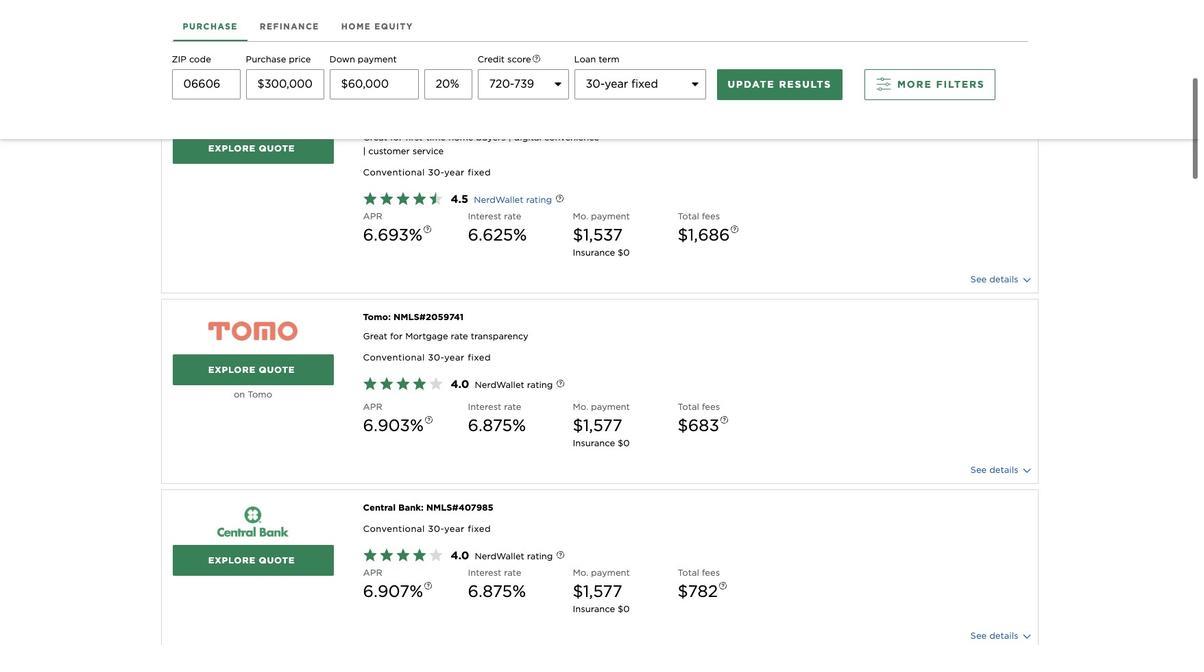 Task type: vqa. For each thing, say whether or not it's contained in the screenshot.
second 6.875% from the bottom of the page
yes



Task type: locate. For each thing, give the bounding box(es) containing it.
on tomo
[[234, 390, 272, 400]]

purchase inside button
[[183, 21, 238, 31]]

4.0 for 6.907%
[[451, 550, 470, 563]]

tomo
[[363, 312, 388, 322], [248, 390, 272, 400]]

like it image for 6.907%
[[363, 548, 446, 565]]

0 vertical spatial apr
[[363, 211, 383, 222]]

1 vertical spatial explore
[[208, 365, 256, 375]]

2 vertical spatial total fees
[[678, 568, 720, 578]]

0 horizontal spatial purchase
[[183, 21, 238, 31]]

like it image up the 6.907%
[[363, 548, 446, 565]]

interest rate 6.875%
[[468, 402, 526, 436], [468, 568, 526, 602]]

1 vertical spatial total fees
[[678, 402, 720, 412]]

score
[[508, 54, 532, 64]]

1 vertical spatial explore quote link
[[173, 355, 334, 386]]

explore down 'nbkc' image
[[208, 143, 256, 153]]

convenience
[[545, 132, 600, 143]]

1 see details from the top
[[971, 274, 1022, 285]]

2 see details button from the top
[[971, 464, 1033, 478]]

1 vertical spatial for
[[390, 331, 403, 342]]

1 fees from the top
[[702, 211, 720, 222]]

30- down 4
[[161, 53, 181, 64]]

2 vertical spatial $0
[[618, 604, 630, 615]]

2 for from the top
[[390, 331, 403, 342]]

1 vertical spatial explore quote
[[208, 365, 295, 375]]

0 vertical spatial :
[[389, 90, 392, 101]]

2 vertical spatial nerdwallet rating
[[475, 552, 553, 562]]

|
[[509, 132, 512, 143], [363, 146, 366, 156]]

1 vertical spatial total
[[678, 402, 700, 412]]

2 see from the top
[[971, 465, 987, 475]]

explore quote up on tomo
[[208, 365, 295, 375]]

1 great from the top
[[363, 132, 388, 143]]

conventional 30-year fixed
[[363, 167, 491, 178], [363, 353, 491, 363], [363, 524, 491, 534]]

0 vertical spatial explore quote link
[[173, 133, 334, 164]]

rate
[[504, 211, 522, 222], [451, 331, 468, 342], [504, 402, 522, 412], [504, 568, 522, 578]]

total up the $782
[[678, 568, 700, 578]]

1 vertical spatial like it image
[[363, 548, 446, 565]]

quote for 6.693%
[[259, 143, 295, 153]]

mo.
[[573, 211, 589, 222], [573, 402, 589, 412], [573, 568, 589, 578]]

2 vertical spatial interest
[[468, 568, 502, 578]]

:
[[389, 90, 392, 101], [388, 312, 391, 322], [421, 503, 424, 513]]

year down great for mortgage rate transparency
[[445, 353, 465, 363]]

2 fees from the top
[[702, 402, 720, 412]]

mortgage
[[406, 331, 448, 342]]

explore up on
[[208, 365, 256, 375]]

update results button
[[717, 69, 843, 100]]

2 interest from the top
[[468, 402, 502, 412]]

year up zip code telephone field
[[181, 53, 213, 64]]

2 conventional 30-year fixed from the top
[[363, 353, 491, 363]]

customer
[[369, 146, 410, 156]]

purchase up 'purchase price' telephone field
[[246, 54, 286, 64]]

total fees up $1,686 at the right
[[678, 211, 720, 222]]

2 apr from the top
[[363, 402, 383, 412]]

rate inside interest rate 6.625%
[[504, 211, 522, 222]]

1 see details button from the top
[[971, 273, 1033, 287]]

nerdwallet up interest rate 6.625%
[[474, 195, 524, 205]]

0 vertical spatial explore quote
[[208, 143, 295, 153]]

down
[[330, 54, 355, 64]]

nmls#407985
[[426, 503, 494, 513]]

1 vertical spatial great
[[363, 331, 388, 342]]

$0 for $1,686
[[618, 248, 630, 258]]

see details button
[[971, 273, 1033, 287], [971, 464, 1033, 478], [971, 630, 1033, 644]]

$0
[[618, 248, 630, 258], [618, 438, 630, 449], [618, 604, 630, 615]]

1 vertical spatial see
[[971, 465, 987, 475]]

2 explore quote link from the top
[[173, 355, 334, 386]]

3 explore quote from the top
[[208, 556, 295, 566]]

how is this rating determined? image
[[545, 185, 575, 215], [546, 370, 576, 400]]

update results
[[728, 79, 832, 90]]

3 see from the top
[[971, 631, 987, 641]]

3 fees from the top
[[702, 568, 720, 578]]

rating for 6.907%
[[527, 552, 553, 562]]

1 vertical spatial see details button
[[971, 464, 1033, 478]]

2 vertical spatial conventional 30-year fixed
[[363, 524, 491, 534]]

total up the $683
[[678, 402, 700, 412]]

apr up 6.903%
[[363, 402, 383, 412]]

payment inside mo. payment $1,537 insurance $0
[[591, 211, 630, 222]]

2 details from the top
[[990, 465, 1019, 475]]

0 vertical spatial nerdwallet
[[474, 195, 524, 205]]

0 vertical spatial see details
[[971, 274, 1022, 285]]

explore
[[208, 143, 256, 153], [208, 365, 256, 375], [208, 556, 256, 566]]

0 vertical spatial total
[[678, 211, 700, 222]]

2 vertical spatial conventional
[[363, 524, 425, 534]]

home equity button
[[330, 11, 424, 41]]

2 quote from the top
[[259, 365, 295, 375]]

4.0 down "nmls#407985"
[[451, 550, 470, 563]]

see for $1,686
[[971, 274, 987, 285]]

1 vertical spatial apr
[[363, 402, 383, 412]]

$0 inside mo. payment $1,537 insurance $0
[[618, 248, 630, 258]]

$1,577 for $683
[[573, 416, 623, 436]]

explore quote link down 'nbkc' image
[[173, 133, 334, 164]]

2 vertical spatial apr
[[363, 568, 383, 578]]

2 explore quote from the top
[[208, 365, 295, 375]]

quote down 'nbkc' image
[[259, 143, 295, 153]]

3 total fees from the top
[[678, 568, 720, 578]]

0 vertical spatial great
[[363, 132, 388, 143]]

refinance button
[[249, 11, 330, 41]]

2 vertical spatial see details
[[971, 631, 1022, 641]]

loan
[[575, 54, 596, 64]]

0 horizontal spatial tomo
[[248, 390, 272, 400]]

1 vertical spatial nerdwallet rating
[[475, 380, 553, 390]]

nerdwallet
[[474, 195, 524, 205], [475, 380, 525, 390], [475, 552, 525, 562]]

0 vertical spatial 6.875%
[[468, 416, 526, 436]]

more information about this total fees image for $1,686
[[720, 216, 750, 246]]

interest
[[468, 211, 502, 222], [468, 402, 502, 412], [468, 568, 502, 578]]

| left digital
[[509, 132, 512, 143]]

nerdwallet rating for 6.903%
[[475, 380, 553, 390]]

1 vertical spatial conventional
[[363, 353, 425, 363]]

apr up '6.693%'
[[363, 211, 383, 222]]

great up the customer
[[363, 132, 388, 143]]

see
[[971, 274, 987, 285], [971, 465, 987, 475], [971, 631, 987, 641]]

mo. inside mo. payment $1,537 insurance $0
[[573, 211, 589, 222]]

see details for $782
[[971, 631, 1022, 641]]

conventional down 'mortgage'
[[363, 353, 425, 363]]

2 vertical spatial see details button
[[971, 630, 1033, 644]]

explore quote
[[208, 143, 295, 153], [208, 365, 295, 375], [208, 556, 295, 566]]

2 vertical spatial explore quote link
[[173, 545, 334, 576]]

fees up the $782
[[702, 568, 720, 578]]

explore quote down central bank image
[[208, 556, 295, 566]]

: left nmls#409631
[[389, 90, 392, 101]]

see details for $1,686
[[971, 274, 1022, 285]]

3 total from the top
[[678, 568, 700, 578]]

tomo left the nmls#2059741
[[363, 312, 388, 322]]

0 vertical spatial |
[[509, 132, 512, 143]]

2 mo. from the top
[[573, 402, 589, 412]]

0 vertical spatial insurance
[[573, 248, 615, 258]]

1 total from the top
[[678, 211, 700, 222]]

bank
[[399, 503, 421, 513]]

1 4.0 from the top
[[451, 378, 470, 391]]

1 vertical spatial fees
[[702, 402, 720, 412]]

purchase button
[[172, 11, 249, 41]]

0 vertical spatial fees
[[702, 211, 720, 222]]

1 vertical spatial nerdwallet
[[475, 380, 525, 390]]

1 vertical spatial conventional 30-year fixed
[[363, 353, 491, 363]]

1 apr from the top
[[363, 211, 383, 222]]

total for $683
[[678, 402, 700, 412]]

insurance for $782
[[573, 604, 615, 615]]

for inside great for first-time home buyers | digital convenience | customer service
[[390, 132, 403, 143]]

0 vertical spatial nerdwallet rating
[[474, 195, 552, 205]]

0 vertical spatial purchase
[[183, 21, 238, 31]]

for down the tomo : nmls#2059741
[[390, 331, 403, 342]]

like it image up 6.903%
[[363, 377, 446, 393]]

2 $0 from the top
[[618, 438, 630, 449]]

apr for 6.693%
[[363, 211, 383, 222]]

$1,577
[[573, 416, 623, 436], [573, 582, 623, 602]]

3 mo. from the top
[[573, 568, 589, 578]]

details for $683
[[990, 465, 1019, 475]]

fees for $1,686
[[702, 211, 720, 222]]

conventional 30-year fixed down service
[[363, 167, 491, 178]]

1 6.875% from the top
[[468, 416, 526, 436]]

2 $1,577 from the top
[[573, 582, 623, 602]]

1 vertical spatial see details
[[971, 465, 1022, 475]]

1 vertical spatial details
[[990, 465, 1019, 475]]

nbkc : nmls#409631
[[363, 90, 461, 101]]

apr up the 6.907%
[[363, 568, 383, 578]]

2 vertical spatial quote
[[259, 556, 295, 566]]

tab list
[[172, 11, 1028, 42]]

0 vertical spatial interest rate 6.875%
[[468, 402, 526, 436]]

2 total fees from the top
[[678, 402, 720, 412]]

purchase
[[183, 21, 238, 31], [246, 54, 286, 64]]

purchase price
[[246, 54, 311, 64]]

quote down central bank image
[[259, 556, 295, 566]]

: for 6.903%
[[388, 312, 391, 322]]

2 vertical spatial details
[[990, 631, 1019, 641]]

explore for 6.907%
[[208, 556, 256, 566]]

purchase up 30-year fixed on the left of the page
[[183, 21, 238, 31]]

credit score
[[478, 54, 532, 64]]

2 vertical spatial explore quote
[[208, 556, 295, 566]]

conventional down the customer
[[363, 167, 425, 178]]

mo. for $782
[[573, 568, 589, 578]]

1 vertical spatial more information about this apr image
[[413, 573, 444, 603]]

2 see details from the top
[[971, 465, 1022, 475]]

6.875%
[[468, 416, 526, 436], [468, 582, 526, 602]]

1 vertical spatial interest rate 6.875%
[[468, 568, 526, 602]]

0 vertical spatial mo.
[[573, 211, 589, 222]]

more information about this apr image for 6.907%
[[413, 573, 444, 603]]

1 mo. from the top
[[573, 211, 589, 222]]

great
[[363, 132, 388, 143], [363, 331, 388, 342]]

total for $1,686
[[678, 211, 700, 222]]

see for $782
[[971, 631, 987, 641]]

rating
[[526, 195, 552, 205], [527, 380, 553, 390], [527, 552, 553, 562]]

3 insurance from the top
[[573, 604, 615, 615]]

nbkc image
[[225, 94, 282, 125]]

1 interest rate 6.875% from the top
[[468, 402, 526, 436]]

2 vertical spatial see
[[971, 631, 987, 641]]

1 interest from the top
[[468, 211, 502, 222]]

more information about this total fees image
[[720, 216, 750, 246], [710, 407, 740, 437], [708, 573, 739, 603]]

2 insurance from the top
[[573, 438, 615, 449]]

6.875% for 6.903%
[[468, 416, 526, 436]]

year down "nmls#407985"
[[445, 524, 465, 534]]

interest inside interest rate 6.625%
[[468, 211, 502, 222]]

1 horizontal spatial |
[[509, 132, 512, 143]]

3 conventional from the top
[[363, 524, 425, 534]]

1 details from the top
[[990, 274, 1019, 285]]

explore quote for 6.693%
[[208, 143, 295, 153]]

down payment
[[330, 54, 397, 64]]

1 for from the top
[[390, 132, 403, 143]]

1 vertical spatial interest
[[468, 402, 502, 412]]

1 vertical spatial mo.
[[573, 402, 589, 412]]

2 explore from the top
[[208, 365, 256, 375]]

explore quote link down central bank image
[[173, 545, 334, 576]]

2 vertical spatial rating
[[527, 552, 553, 562]]

1 vertical spatial quote
[[259, 365, 295, 375]]

fees up $1,686 at the right
[[702, 211, 720, 222]]

fixed down great for first-time home buyers | digital convenience | customer service
[[468, 167, 491, 178]]

for
[[390, 132, 403, 143], [390, 331, 403, 342]]

purchase for purchase
[[183, 21, 238, 31]]

0 vertical spatial more information about this apr image
[[413, 216, 443, 246]]

1 explore from the top
[[208, 143, 256, 153]]

how is this rating determined? image for $1,577
[[546, 370, 576, 400]]

2 vertical spatial nerdwallet
[[475, 552, 525, 562]]

1 vertical spatial :
[[388, 312, 391, 322]]

1 horizontal spatial purchase
[[246, 54, 286, 64]]

1 vertical spatial $1,577
[[573, 582, 623, 602]]

30- down the central bank : nmls#407985
[[428, 524, 445, 534]]

like it image
[[363, 377, 446, 393], [363, 548, 446, 565]]

total fees up the $782
[[678, 568, 720, 578]]

2 vertical spatial total
[[678, 568, 700, 578]]

3 apr from the top
[[363, 568, 383, 578]]

explore down central bank image
[[208, 556, 256, 566]]

2 like it image from the top
[[363, 548, 446, 565]]

0 vertical spatial more information about this total fees image
[[720, 216, 750, 246]]

payment for 6.907%
[[591, 568, 630, 578]]

$0 for $782
[[618, 604, 630, 615]]

explore quote link up on tomo
[[173, 355, 334, 386]]

mo. payment $1,577 insurance $0
[[573, 402, 630, 449], [573, 568, 630, 615]]

2 conventional from the top
[[363, 353, 425, 363]]

6.875% for 6.907%
[[468, 582, 526, 602]]

1 explore quote link from the top
[[173, 133, 334, 164]]

: left "nmls#407985"
[[421, 503, 424, 513]]

fixed
[[217, 53, 254, 64], [468, 167, 491, 178], [468, 353, 491, 363], [468, 524, 491, 534]]

explore quote for 6.903%
[[208, 365, 295, 375]]

2 great from the top
[[363, 331, 388, 342]]

nerdwallet rating
[[474, 195, 552, 205], [475, 380, 553, 390], [475, 552, 553, 562]]

1 $1,577 from the top
[[573, 416, 623, 436]]

conventional
[[363, 167, 425, 178], [363, 353, 425, 363], [363, 524, 425, 534]]

4.0 down great for mortgage rate transparency
[[451, 378, 470, 391]]

nerdwallet down the transparency
[[475, 380, 525, 390]]

1 vertical spatial purchase
[[246, 54, 286, 64]]

1 insurance from the top
[[573, 248, 615, 258]]

digital
[[514, 132, 542, 143]]

0 vertical spatial $1,577
[[573, 416, 623, 436]]

3 details from the top
[[990, 631, 1019, 641]]

1 quote from the top
[[259, 143, 295, 153]]

fees
[[702, 211, 720, 222], [702, 402, 720, 412], [702, 568, 720, 578]]

0 vertical spatial like it image
[[363, 377, 446, 393]]

1 vertical spatial 4.0
[[451, 550, 470, 563]]

3 quote from the top
[[259, 556, 295, 566]]

conventional down central
[[363, 524, 425, 534]]

0 vertical spatial explore
[[208, 143, 256, 153]]

3 see details from the top
[[971, 631, 1022, 641]]

3 explore from the top
[[208, 556, 256, 566]]

details
[[990, 274, 1019, 285], [990, 465, 1019, 475], [990, 631, 1019, 641]]

2 interest rate 6.875% from the top
[[468, 568, 526, 602]]

3 $0 from the top
[[618, 604, 630, 615]]

insurance for $1,686
[[573, 248, 615, 258]]

1 vertical spatial more information about this total fees image
[[710, 407, 740, 437]]

conventional 30-year fixed down the central bank : nmls#407985
[[363, 524, 491, 534]]

0 vertical spatial 4.0
[[451, 378, 470, 391]]

price
[[289, 54, 311, 64]]

explore quote link for 6.903%
[[173, 355, 334, 386]]

1 mo. payment $1,577 insurance $0 from the top
[[573, 402, 630, 449]]

results
[[780, 79, 832, 90]]

: left the nmls#2059741
[[388, 312, 391, 322]]

0 vertical spatial conventional
[[363, 167, 425, 178]]

0 vertical spatial for
[[390, 132, 403, 143]]

2 vertical spatial explore
[[208, 556, 256, 566]]

home equity
[[341, 21, 413, 31]]

zip
[[172, 54, 187, 64]]

more information about this total fees image for $782
[[708, 573, 739, 603]]

1 $0 from the top
[[618, 248, 630, 258]]

rated 4.5 out of 5 image
[[363, 191, 446, 208]]

explore quote down 'nbkc' image
[[208, 143, 295, 153]]

total fees up the $683
[[678, 402, 720, 412]]

nerdwallet left how is this rating determined? icon on the left bottom of the page
[[475, 552, 525, 562]]

quote
[[259, 143, 295, 153], [259, 365, 295, 375], [259, 556, 295, 566]]

0 vertical spatial quote
[[259, 143, 295, 153]]

insurance
[[573, 248, 615, 258], [573, 438, 615, 449], [573, 604, 615, 615]]

0 vertical spatial conventional 30-year fixed
[[363, 167, 491, 178]]

purchase for purchase price
[[246, 54, 286, 64]]

6.625%
[[468, 225, 527, 245]]

4.0 for 6.903%
[[451, 378, 470, 391]]

nmls#409631
[[395, 90, 461, 101]]

0 vertical spatial tomo
[[363, 312, 388, 322]]

update
[[728, 79, 776, 90]]

1 vertical spatial |
[[363, 146, 366, 156]]

details for $782
[[990, 631, 1019, 641]]

1 vertical spatial how is this rating determined? image
[[546, 370, 576, 400]]

for for mortgage
[[390, 331, 403, 342]]

0 vertical spatial see details button
[[971, 273, 1033, 287]]

home
[[449, 132, 474, 143]]

0 vertical spatial how is this rating determined? image
[[545, 185, 575, 215]]

central
[[363, 503, 396, 513]]

total fees
[[678, 211, 720, 222], [678, 402, 720, 412], [678, 568, 720, 578]]

20% telephone field
[[424, 69, 472, 99]]

1 vertical spatial rating
[[527, 380, 553, 390]]

30-
[[161, 53, 181, 64], [428, 167, 445, 178], [428, 353, 445, 363], [428, 524, 445, 534]]

central bank : nmls#407985
[[363, 503, 494, 513]]

3 interest from the top
[[468, 568, 502, 578]]

| left the customer
[[363, 146, 366, 156]]

2 4.0 from the top
[[451, 550, 470, 563]]

0 vertical spatial $0
[[618, 248, 630, 258]]

more information about this total fees image for $683
[[710, 407, 740, 437]]

1 vertical spatial $0
[[618, 438, 630, 449]]

0 vertical spatial details
[[990, 274, 1019, 285]]

conventional 30-year fixed down 'mortgage'
[[363, 353, 491, 363]]

nbkc
[[363, 90, 389, 101]]

total
[[678, 211, 700, 222], [678, 402, 700, 412], [678, 568, 700, 578]]

4.0
[[451, 378, 470, 391], [451, 550, 470, 563]]

apr
[[363, 211, 383, 222], [363, 402, 383, 412], [363, 568, 383, 578]]

interest rate 6.875% for 6.903%
[[468, 402, 526, 436]]

tomo right on
[[248, 390, 272, 400]]

3 explore quote link from the top
[[173, 545, 334, 576]]

1 explore quote from the top
[[208, 143, 295, 153]]

2 vertical spatial more information about this total fees image
[[708, 573, 739, 603]]

for up the customer
[[390, 132, 403, 143]]

total up $1,686 at the right
[[678, 211, 700, 222]]

0 vertical spatial mo. payment $1,577 insurance $0
[[573, 402, 630, 449]]

payment
[[358, 54, 397, 64], [591, 211, 630, 222], [591, 402, 630, 412], [591, 568, 630, 578]]

fees up the $683
[[702, 402, 720, 412]]

1 total fees from the top
[[678, 211, 720, 222]]

great down the tomo : nmls#2059741
[[363, 331, 388, 342]]

6.907%
[[363, 582, 423, 602]]

insurance inside mo. payment $1,537 insurance $0
[[573, 248, 615, 258]]

great inside great for first-time home buyers | digital convenience | customer service
[[363, 132, 388, 143]]

year
[[181, 53, 213, 64], [445, 167, 465, 178], [445, 353, 465, 363], [445, 524, 465, 534]]

explore quote link
[[173, 133, 334, 164], [173, 355, 334, 386], [173, 545, 334, 576]]

2 total from the top
[[678, 402, 700, 412]]

code
[[189, 54, 211, 64]]

1 vertical spatial 6.875%
[[468, 582, 526, 602]]

rating for 6.903%
[[527, 380, 553, 390]]

3 see details button from the top
[[971, 630, 1033, 644]]

2 vertical spatial fees
[[702, 568, 720, 578]]

2 6.875% from the top
[[468, 582, 526, 602]]

more information about this apr image
[[413, 216, 443, 246], [413, 573, 444, 603]]

1 see from the top
[[971, 274, 987, 285]]

1 vertical spatial mo. payment $1,577 insurance $0
[[573, 568, 630, 615]]

quote up on tomo
[[259, 365, 295, 375]]

2 vertical spatial mo.
[[573, 568, 589, 578]]

2 vertical spatial insurance
[[573, 604, 615, 615]]

0 vertical spatial total fees
[[678, 211, 720, 222]]

0 vertical spatial see
[[971, 274, 987, 285]]

2 mo. payment $1,577 insurance $0 from the top
[[573, 568, 630, 615]]

1 like it image from the top
[[363, 377, 446, 393]]

0 vertical spatial interest
[[468, 211, 502, 222]]

4.5
[[451, 193, 469, 206]]



Task type: describe. For each thing, give the bounding box(es) containing it.
mo. for $683
[[573, 402, 589, 412]]

more information about credit score image
[[522, 45, 552, 75]]

payment for 6.693%
[[591, 211, 630, 222]]

more filters button
[[865, 69, 996, 100]]

4
[[161, 21, 170, 37]]

how is this rating determined? image for $1,537
[[545, 185, 575, 215]]

transparency
[[471, 331, 529, 342]]

great for great for mortgage rate transparency
[[363, 331, 388, 342]]

for for first-
[[390, 132, 403, 143]]

more information about this apr image for 6.693%
[[413, 216, 443, 246]]

30- down 'mortgage'
[[428, 353, 445, 363]]

time
[[426, 132, 446, 143]]

mo. payment $1,577 insurance $0 for $683
[[573, 402, 630, 449]]

ZIP code telephone field
[[172, 69, 240, 99]]

: for 6.693%
[[389, 90, 392, 101]]

apr for 6.907%
[[363, 568, 383, 578]]

4 results:
[[161, 21, 223, 37]]

1 vertical spatial tomo
[[248, 390, 272, 400]]

tab list containing purchase
[[172, 11, 1028, 42]]

$1,577 for $782
[[573, 582, 623, 602]]

year up the 4.5
[[445, 167, 465, 178]]

30- down service
[[428, 167, 445, 178]]

interest rate 6.625%
[[468, 211, 527, 245]]

on
[[234, 390, 245, 400]]

total fees for $782
[[678, 568, 720, 578]]

buyers
[[476, 132, 506, 143]]

payment for 6.903%
[[591, 402, 630, 412]]

loan term
[[575, 54, 620, 64]]

more
[[898, 79, 933, 90]]

details for $1,686
[[990, 274, 1019, 285]]

$1,537
[[573, 225, 623, 245]]

explore quote link for 6.907%
[[173, 545, 334, 576]]

see details button for $782
[[971, 630, 1033, 644]]

see details button for $683
[[971, 464, 1033, 478]]

explore quote link for 6.693%
[[173, 133, 334, 164]]

total fees for $1,686
[[678, 211, 720, 222]]

tomo image
[[209, 322, 298, 341]]

30-year fixed
[[161, 53, 254, 64]]

total for $782
[[678, 568, 700, 578]]

$1,686
[[678, 225, 730, 245]]

3 conventional 30-year fixed from the top
[[363, 524, 491, 534]]

term
[[599, 54, 620, 64]]

mo. payment $1,537 insurance $0
[[573, 211, 630, 258]]

credit
[[478, 54, 505, 64]]

6.693%
[[363, 225, 423, 245]]

$782
[[678, 582, 718, 602]]

nerdwallet for 6.907%
[[475, 552, 525, 562]]

great for mortgage rate transparency
[[363, 331, 529, 342]]

quote for 6.907%
[[259, 556, 295, 566]]

refinance
[[260, 21, 320, 31]]

explore quote for 6.907%
[[208, 556, 295, 566]]

1 conventional from the top
[[363, 167, 425, 178]]

see details for $683
[[971, 465, 1022, 475]]

interest rate 6.875% for 6.907%
[[468, 568, 526, 602]]

see for $683
[[971, 465, 987, 475]]

rate for 6.903%
[[504, 402, 522, 412]]

more information about this apr image
[[414, 407, 444, 437]]

great for first-time home buyers | digital convenience | customer service
[[363, 132, 600, 156]]

quote for 6.903%
[[259, 365, 295, 375]]

Purchase price telephone field
[[246, 69, 324, 99]]

zip code
[[172, 54, 211, 64]]

central bank image
[[217, 507, 289, 537]]

like it image for 6.903%
[[363, 377, 446, 393]]

$683
[[678, 416, 720, 436]]

explore for 6.903%
[[208, 365, 256, 375]]

first-
[[406, 132, 426, 143]]

equity
[[375, 21, 413, 31]]

1 horizontal spatial tomo
[[363, 312, 388, 322]]

6.903%
[[363, 416, 424, 436]]

nerdwallet for 6.903%
[[475, 380, 525, 390]]

great for great for first-time home buyers | digital convenience | customer service
[[363, 132, 388, 143]]

see details button for $1,686
[[971, 273, 1033, 287]]

interest for 6.903%
[[468, 402, 502, 412]]

1 conventional 30-year fixed from the top
[[363, 167, 491, 178]]

service
[[413, 146, 444, 156]]

nmls#2059741
[[394, 312, 464, 322]]

explore for 6.693%
[[208, 143, 256, 153]]

rate for 6.907%
[[504, 568, 522, 578]]

total fees for $683
[[678, 402, 720, 412]]

$0 for $683
[[618, 438, 630, 449]]

mo. payment $1,577 insurance $0 for $782
[[573, 568, 630, 615]]

home
[[341, 21, 371, 31]]

nerdwallet rating for 6.907%
[[475, 552, 553, 562]]

mo. for $1,686
[[573, 211, 589, 222]]

more filters
[[898, 79, 985, 90]]

apr for 6.903%
[[363, 402, 383, 412]]

2 vertical spatial :
[[421, 503, 424, 513]]

fees for $782
[[702, 568, 720, 578]]

results:
[[174, 21, 223, 37]]

fees for $683
[[702, 402, 720, 412]]

fixed down "nmls#407985"
[[468, 524, 491, 534]]

nerdwallet rating link
[[474, 195, 552, 205]]

0 vertical spatial rating
[[526, 195, 552, 205]]

filters
[[937, 79, 985, 90]]

tomo : nmls#2059741
[[363, 312, 464, 322]]

rate for 6.693%
[[504, 211, 522, 222]]

interest for 6.907%
[[468, 568, 502, 578]]

interest for 6.693%
[[468, 211, 502, 222]]

fixed right code
[[217, 53, 254, 64]]

how is this rating determined? image
[[546, 542, 576, 572]]

insurance for $683
[[573, 438, 615, 449]]

fixed down the transparency
[[468, 353, 491, 363]]

Down payment telephone field
[[330, 69, 419, 99]]

0 horizontal spatial |
[[363, 146, 366, 156]]



